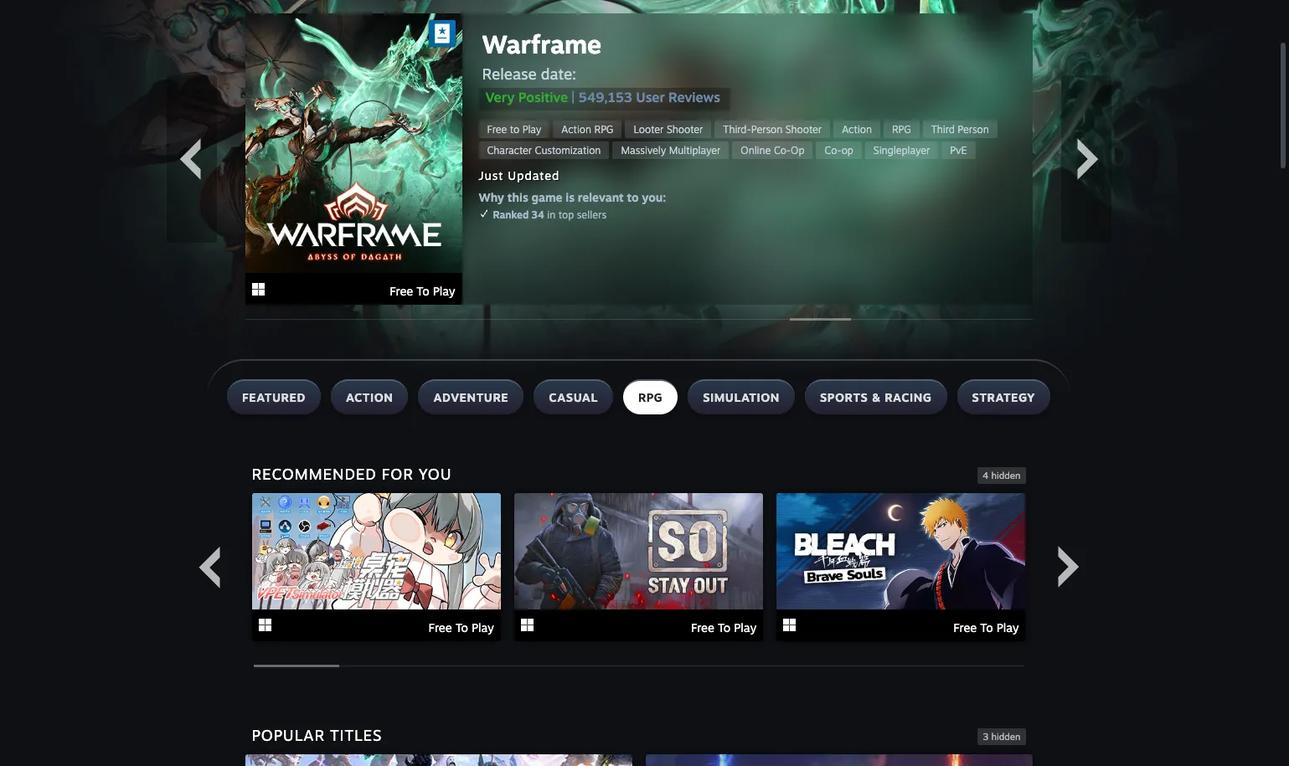 Task type: locate. For each thing, give the bounding box(es) containing it.
free
[[487, 123, 507, 136], [390, 284, 413, 298], [429, 621, 452, 635], [691, 621, 715, 635], [954, 621, 977, 635]]

1 horizontal spatial person
[[958, 123, 989, 136]]

warframe link
[[482, 28, 730, 59]]

why this game is relevant to you:
[[479, 190, 666, 204]]

looter shooter
[[634, 123, 703, 136]]

action
[[562, 123, 592, 136], [842, 123, 872, 136], [346, 390, 393, 405]]

&
[[872, 390, 881, 405]]

to up character
[[510, 123, 520, 136]]

updated
[[508, 168, 560, 183]]

top
[[559, 209, 574, 221]]

free for stay out image
[[691, 621, 715, 635]]

racing
[[885, 390, 932, 405]]

to
[[417, 284, 429, 298], [455, 621, 468, 635], [718, 621, 731, 635], [981, 621, 993, 635]]

third-
[[723, 123, 751, 136]]

user
[[636, 89, 665, 106]]

3 hidden
[[983, 731, 1021, 743]]

0 horizontal spatial co-
[[774, 144, 791, 157]]

1 horizontal spatial co-
[[825, 144, 842, 157]]

adventure
[[433, 390, 509, 405]]

pve
[[950, 144, 967, 157]]

to for stay out image
[[718, 621, 731, 635]]

1 horizontal spatial action
[[562, 123, 592, 136]]

1 co- from the left
[[774, 144, 791, 157]]

positive
[[518, 89, 568, 106]]

rpg up singleplayer link
[[892, 123, 911, 136]]

person inside third person character customization
[[958, 123, 989, 136]]

2 co- from the left
[[825, 144, 842, 157]]

hidden right 4
[[991, 470, 1021, 482]]

singleplayer link
[[865, 142, 939, 159]]

third-person shooter
[[723, 123, 822, 136]]

multiplayer
[[669, 144, 721, 157]]

sports & racing
[[820, 390, 932, 405]]

just
[[479, 168, 504, 183]]

1 shooter from the left
[[667, 123, 703, 136]]

action up customization
[[562, 123, 592, 136]]

1 vertical spatial to
[[627, 190, 639, 204]]

0 vertical spatial next image
[[1067, 138, 1109, 180]]

2 horizontal spatial rpg
[[892, 123, 911, 136]]

play for stay out image
[[734, 621, 757, 635]]

play for vpet simulator image
[[472, 621, 494, 635]]

1 vertical spatial hidden
[[991, 731, 1021, 743]]

co- down the action link
[[825, 144, 842, 157]]

vpet simulator image
[[252, 493, 501, 610]]

play for bleach brave souls image
[[997, 621, 1019, 635]]

dota 2 image
[[646, 755, 1033, 767]]

rpg right casual
[[638, 390, 663, 405]]

person for third-
[[751, 123, 783, 136]]

1 person from the left
[[751, 123, 783, 136]]

shooter up multiplayer
[[667, 123, 703, 136]]

simulation
[[703, 390, 780, 405]]

2 hidden from the top
[[991, 731, 1021, 743]]

massively multiplayer link
[[613, 142, 729, 159]]

hidden for recommended for you
[[991, 470, 1021, 482]]

ranked
[[493, 209, 529, 221]]

person
[[751, 123, 783, 136], [958, 123, 989, 136]]

release
[[482, 65, 537, 83]]

0 horizontal spatial rpg
[[595, 123, 614, 136]]

online co-op
[[741, 144, 805, 157]]

action up the recommended for you
[[346, 390, 393, 405]]

co- inside 'link'
[[774, 144, 791, 157]]

strategy
[[972, 390, 1036, 405]]

rpg link
[[884, 121, 920, 138]]

hidden right 3
[[991, 731, 1021, 743]]

third
[[931, 123, 955, 136]]

rpg down 549,153
[[595, 123, 614, 136]]

op
[[842, 144, 854, 157]]

hidden for popular titles
[[991, 731, 1021, 743]]

popular titles
[[252, 726, 382, 745]]

stay out image
[[514, 493, 763, 610]]

casual
[[549, 390, 598, 405]]

person up online co-op 'link'
[[751, 123, 783, 136]]

warframe image
[[245, 13, 462, 273]]

0 vertical spatial previous image
[[169, 138, 211, 180]]

co-
[[774, 144, 791, 157], [825, 144, 842, 157]]

singleplayer
[[874, 144, 930, 157]]

action up op
[[842, 123, 872, 136]]

1 horizontal spatial shooter
[[786, 123, 822, 136]]

ranked 34 in top sellers
[[493, 209, 607, 221]]

0 horizontal spatial action
[[346, 390, 393, 405]]

third person character customization
[[487, 123, 989, 157]]

1 vertical spatial previous image
[[188, 547, 230, 589]]

play
[[523, 123, 542, 136], [433, 284, 455, 298], [472, 621, 494, 635], [734, 621, 757, 635], [997, 621, 1019, 635]]

hidden
[[991, 470, 1021, 482], [991, 731, 1021, 743]]

sports
[[820, 390, 868, 405]]

co- down third-person shooter
[[774, 144, 791, 157]]

date:
[[541, 65, 577, 83]]

free to play link
[[245, 13, 462, 308], [252, 493, 501, 644], [514, 493, 763, 644], [777, 493, 1026, 644]]

to left you: on the top
[[627, 190, 639, 204]]

free to play
[[390, 284, 455, 298], [429, 621, 494, 635], [691, 621, 757, 635], [954, 621, 1019, 635]]

1 horizontal spatial to
[[627, 190, 639, 204]]

1 hidden from the top
[[991, 470, 1021, 482]]

0 horizontal spatial to
[[510, 123, 520, 136]]

in
[[547, 209, 556, 221]]

shooter up op on the top right
[[786, 123, 822, 136]]

customization
[[535, 144, 601, 157]]

massively multiplayer
[[621, 144, 721, 157]]

0 horizontal spatial person
[[751, 123, 783, 136]]

recommended
[[252, 465, 377, 483]]

titles
[[330, 726, 382, 745]]

next image for previous image to the top
[[1067, 138, 1109, 180]]

0 horizontal spatial shooter
[[667, 123, 703, 136]]

1 vertical spatial next image
[[1048, 547, 1090, 589]]

massively
[[621, 144, 666, 157]]

free to play
[[487, 123, 542, 136]]

free to play for stay out image
[[691, 621, 757, 635]]

rpg
[[595, 123, 614, 136], [892, 123, 911, 136], [638, 390, 663, 405]]

to
[[510, 123, 520, 136], [627, 190, 639, 204]]

for
[[382, 465, 414, 483]]

action rpg
[[562, 123, 614, 136]]

op
[[791, 144, 805, 157]]

person up pve link at the top right of page
[[958, 123, 989, 136]]

next image
[[1067, 138, 1109, 180], [1048, 547, 1090, 589]]

2 horizontal spatial action
[[842, 123, 872, 136]]

third-person shooter link
[[715, 121, 830, 138]]

previous image
[[169, 138, 211, 180], [188, 547, 230, 589]]

you
[[419, 465, 452, 483]]

2 person from the left
[[958, 123, 989, 136]]

shooter
[[667, 123, 703, 136], [786, 123, 822, 136]]

0 vertical spatial hidden
[[991, 470, 1021, 482]]

relevant
[[578, 190, 624, 204]]

very
[[486, 89, 515, 106]]

online
[[741, 144, 771, 157]]



Task type: vqa. For each thing, say whether or not it's contained in the screenshot.
bottommost the user-
no



Task type: describe. For each thing, give the bounding box(es) containing it.
|
[[572, 89, 575, 106]]

reviews
[[669, 89, 720, 106]]

game
[[532, 190, 563, 204]]

2 shooter from the left
[[786, 123, 822, 136]]

is
[[566, 190, 575, 204]]

popular
[[252, 726, 325, 745]]

co-op
[[825, 144, 854, 157]]

3
[[983, 731, 989, 743]]

0 vertical spatial to
[[510, 123, 520, 136]]

action link
[[834, 121, 880, 138]]

action for the action link
[[842, 123, 872, 136]]

1 horizontal spatial rpg
[[638, 390, 663, 405]]

character
[[487, 144, 532, 157]]

you:
[[642, 190, 666, 204]]

featured
[[242, 390, 306, 405]]

pve link
[[942, 142, 976, 159]]

action rpg link
[[553, 121, 622, 138]]

recommended for you
[[252, 465, 452, 483]]

bleach brave souls image
[[777, 493, 1026, 610]]

free for vpet simulator image
[[429, 621, 452, 635]]

action for action rpg
[[562, 123, 592, 136]]

third person link
[[923, 121, 998, 138]]

to for bleach brave souls image
[[981, 621, 993, 635]]

person for third
[[958, 123, 989, 136]]

why
[[479, 190, 504, 204]]

looter shooter link
[[625, 121, 712, 138]]

warframe release date: very positive | 549,153 user reviews
[[482, 28, 720, 106]]

co-op link
[[816, 142, 862, 159]]

looter
[[634, 123, 664, 136]]

sellers
[[577, 209, 607, 221]]

online co-op link
[[733, 142, 813, 159]]

lost ark image
[[245, 755, 632, 767]]

this
[[508, 190, 528, 204]]

free for bleach brave souls image
[[954, 621, 977, 635]]

549,153
[[578, 89, 633, 106]]

34
[[532, 209, 544, 221]]

next image for previous image to the bottom
[[1048, 547, 1090, 589]]

character customization link
[[479, 142, 609, 159]]

4 hidden
[[983, 470, 1021, 482]]

4
[[983, 470, 989, 482]]

free to play link
[[479, 121, 550, 138]]

warframe
[[482, 28, 602, 59]]

free to play for vpet simulator image
[[429, 621, 494, 635]]

just updated
[[479, 168, 560, 183]]

free to play for bleach brave souls image
[[954, 621, 1019, 635]]

to for vpet simulator image
[[455, 621, 468, 635]]



